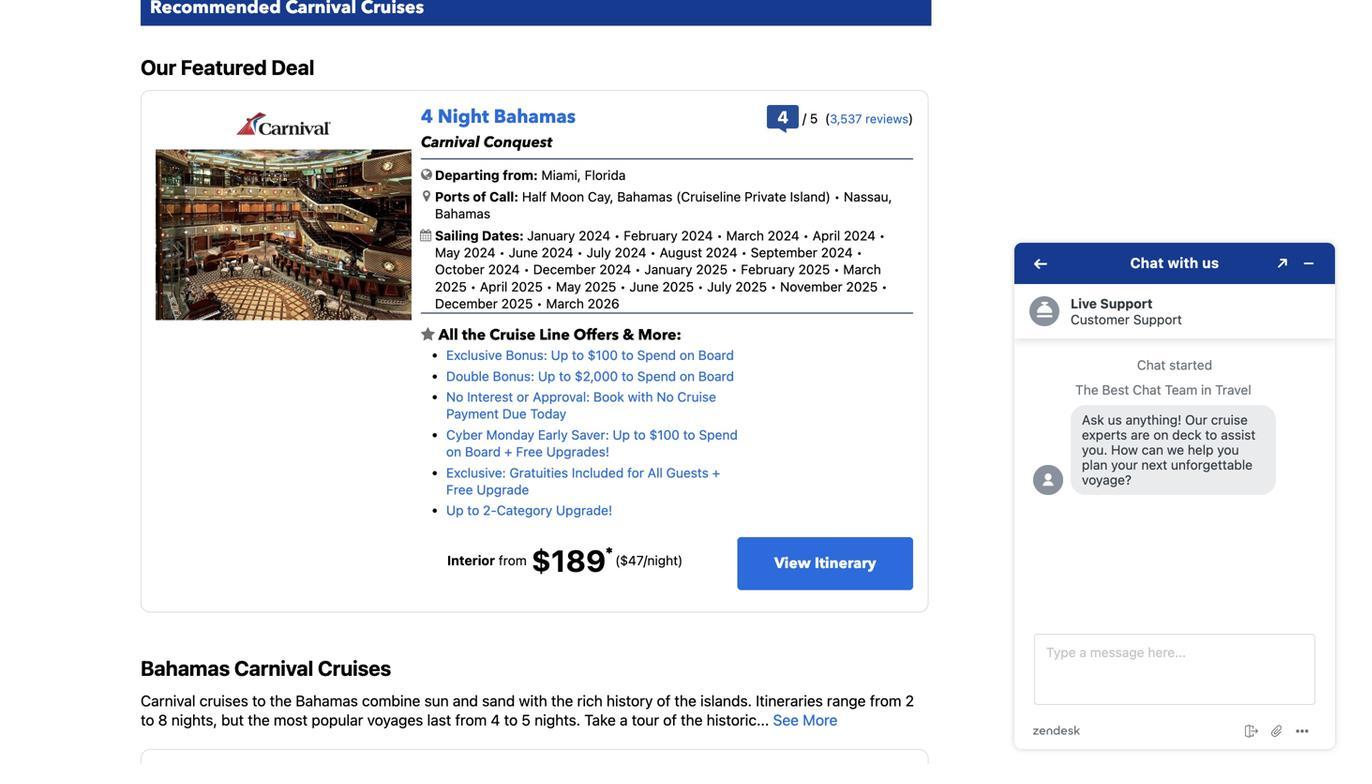 Task type: locate. For each thing, give the bounding box(es) containing it.
0 horizontal spatial cruise
[[490, 325, 536, 345]]

0 horizontal spatial february
[[624, 228, 678, 243]]

0 horizontal spatial march
[[546, 296, 584, 311]]

1 horizontal spatial carnival
[[234, 656, 313, 681]]

march down nassau,
[[843, 262, 881, 277]]

$2,000
[[575, 368, 618, 384]]

1 vertical spatial february
[[741, 262, 795, 277]]

june inside • april 2025 • may 2025 • june 2025 • july 2025 • november 2025 • december 2025 • march 2026
[[630, 279, 659, 294]]

bonus: up or
[[493, 368, 535, 384]]

0 vertical spatial cruise
[[490, 325, 536, 345]]

cruises
[[200, 692, 248, 710]]

2 horizontal spatial 4
[[778, 107, 789, 127]]

cyber
[[446, 427, 483, 443]]

1 vertical spatial free
[[446, 482, 473, 498]]

may inside january 2024 • february 2024 • march 2024 • april 2024 • may 2024 • june 2024 • july 2024 • august 2024 • september 2024 • october 2024 • december 2024 • january 2025 • february 2025
[[435, 245, 460, 260]]

2 vertical spatial board
[[465, 444, 501, 460]]

/ right asterisk image in the left bottom of the page
[[644, 553, 647, 568]]

$100 down offers
[[588, 348, 618, 363]]

bahamas up popular
[[296, 692, 358, 710]]

from right "interior"
[[499, 553, 527, 568]]

bahamas up the cruises
[[141, 656, 230, 681]]

to
[[572, 348, 584, 363], [622, 348, 634, 363], [559, 368, 571, 384], [622, 368, 634, 384], [634, 427, 646, 443], [683, 427, 696, 443], [467, 503, 480, 518], [252, 692, 266, 710], [141, 711, 154, 729], [504, 711, 518, 729]]

0 vertical spatial bonus:
[[506, 348, 548, 363]]

nights.
[[535, 711, 581, 729]]

1 horizontal spatial 4
[[491, 711, 500, 729]]

0 vertical spatial $100
[[588, 348, 618, 363]]

4 left (
[[778, 107, 789, 127]]

or
[[517, 389, 529, 405]]

0 horizontal spatial carnival
[[141, 692, 196, 710]]

$100 up guests
[[649, 427, 680, 443]]

1 horizontal spatial no
[[657, 389, 674, 405]]

0 horizontal spatial may
[[435, 245, 460, 260]]

1 vertical spatial with
[[519, 692, 547, 710]]

ports of call:
[[435, 189, 519, 204]]

0 vertical spatial 5
[[810, 111, 818, 126]]

to down & in the left top of the page
[[622, 348, 634, 363]]

july inside january 2024 • february 2024 • march 2024 • april 2024 • may 2024 • june 2024 • july 2024 • august 2024 • september 2024 • october 2024 • december 2024 • january 2025 • february 2025
[[587, 245, 611, 260]]

february
[[624, 228, 678, 243], [741, 262, 795, 277]]

december up 2026
[[533, 262, 596, 277]]

3,537
[[830, 112, 862, 126]]

from down and
[[455, 711, 487, 729]]

2 no from the left
[[657, 389, 674, 405]]

included
[[572, 465, 624, 480]]

to down bahamas carnival cruises
[[252, 692, 266, 710]]

february down nassau, bahamas
[[624, 228, 678, 243]]

4 left night on the left top
[[421, 104, 433, 130]]

nassau,
[[844, 189, 892, 204]]

bahamas
[[494, 104, 576, 130], [617, 189, 673, 204], [435, 206, 491, 221], [141, 656, 230, 681], [296, 692, 358, 710]]

0 vertical spatial carnival
[[421, 132, 480, 153]]

0 vertical spatial january
[[527, 228, 575, 243]]

0 horizontal spatial december
[[435, 296, 498, 311]]

2 vertical spatial spend
[[699, 427, 738, 443]]

0 vertical spatial with
[[628, 389, 653, 405]]

march up all the cruise line offers & more:
[[546, 296, 584, 311]]

december
[[533, 262, 596, 277], [435, 296, 498, 311]]

1 horizontal spatial with
[[628, 389, 653, 405]]

may inside • april 2025 • may 2025 • june 2025 • july 2025 • november 2025 • december 2025 • march 2026
[[556, 279, 581, 294]]

carnival cruises to the bahamas combine sun and sand with the rich history of the islands. itineraries range from 2 to 8 nights, but the most popular voyages last from 4 to 5 nights. take a tour of the historic
[[141, 692, 914, 729]]

0 horizontal spatial june
[[509, 245, 538, 260]]

private
[[745, 189, 787, 204]]

up to 2-category upgrade! link
[[446, 503, 613, 518]]

1 horizontal spatial from
[[499, 553, 527, 568]]

2024 up march 2025
[[615, 245, 647, 260]]

4 down sand
[[491, 711, 500, 729]]

0 vertical spatial march
[[726, 228, 764, 243]]

carnival up the 8
[[141, 692, 196, 710]]

1 vertical spatial +
[[712, 465, 721, 480]]

combine
[[362, 692, 421, 710]]

+ right guests
[[712, 465, 721, 480]]

1 vertical spatial $100
[[649, 427, 680, 443]]

free up gratuities
[[516, 444, 543, 460]]

1 vertical spatial from
[[870, 692, 902, 710]]

to left the 2-
[[467, 503, 480, 518]]

november
[[780, 279, 843, 294]]

/ left (
[[803, 111, 807, 126]]

•
[[831, 189, 844, 204], [614, 228, 620, 243], [717, 228, 723, 243], [803, 228, 809, 243], [879, 228, 885, 243], [499, 245, 505, 260], [577, 245, 583, 260], [650, 245, 656, 260], [741, 245, 747, 260], [857, 245, 863, 260], [524, 262, 530, 277], [635, 262, 641, 277], [731, 262, 737, 277], [830, 262, 843, 277], [470, 279, 476, 294], [546, 279, 553, 294], [620, 279, 626, 294], [698, 279, 704, 294], [771, 279, 777, 294], [882, 279, 888, 294], [537, 296, 543, 311]]

april inside • april 2025 • may 2025 • june 2025 • july 2025 • november 2025 • december 2025 • march 2026
[[480, 279, 508, 294]]

bahamas up conquest
[[494, 104, 576, 130]]

0 horizontal spatial $100
[[588, 348, 618, 363]]

but
[[221, 711, 244, 729]]

1 vertical spatial /
[[644, 553, 647, 568]]

up down all the cruise line offers & more:
[[551, 348, 568, 363]]

of right the tour
[[663, 711, 677, 729]]

0 horizontal spatial no
[[446, 389, 464, 405]]

1 vertical spatial march
[[843, 262, 881, 277]]

nassau, bahamas
[[435, 189, 892, 221]]

from
[[499, 553, 527, 568], [870, 692, 902, 710], [455, 711, 487, 729]]

with up nights.
[[519, 692, 547, 710]]

1 vertical spatial july
[[707, 279, 732, 294]]

may up all the cruise line offers & more:
[[556, 279, 581, 294]]

payment
[[446, 406, 499, 422]]

0 vertical spatial june
[[509, 245, 538, 260]]

up
[[551, 348, 568, 363], [538, 368, 556, 384], [613, 427, 630, 443], [446, 503, 464, 518]]

1 horizontal spatial $100
[[649, 427, 680, 443]]

upgrades!
[[546, 444, 610, 460]]

bahamas inside nassau, bahamas
[[435, 206, 491, 221]]

the left islands.
[[675, 692, 697, 710]]

january 2024 • february 2024 • march 2024 • april 2024 • may 2024 • june 2024 • july 2024 • august 2024 • september 2024 • october 2024 • december 2024 • january 2025 • february 2025
[[435, 228, 885, 277]]

all right for
[[648, 465, 663, 480]]

2026
[[588, 296, 620, 311]]

of left call:
[[473, 189, 486, 204]]

2024 down cay, in the top of the page
[[579, 228, 611, 243]]

no right book
[[657, 389, 674, 405]]

1 horizontal spatial 5
[[810, 111, 818, 126]]

march
[[726, 228, 764, 243], [843, 262, 881, 277], [546, 296, 584, 311]]

the right but
[[248, 711, 270, 729]]

1 horizontal spatial free
[[516, 444, 543, 460]]

1 horizontal spatial april
[[813, 228, 841, 243]]

sailing dates:
[[435, 228, 527, 243]]

june down january 2024 • february 2024 • march 2024 • april 2024 • may 2024 • june 2024 • july 2024 • august 2024 • september 2024 • october 2024 • december 2024 • january 2025 • february 2025
[[630, 279, 659, 294]]

1 horizontal spatial december
[[533, 262, 596, 277]]

the up exclusive
[[462, 325, 486, 345]]

interest
[[467, 389, 513, 405]]

on
[[680, 348, 695, 363], [680, 368, 695, 384], [446, 444, 462, 460]]

(cruiseline
[[676, 189, 741, 204]]

0 horizontal spatial april
[[480, 279, 508, 294]]

up up approval:
[[538, 368, 556, 384]]

2024 down moon in the top left of the page
[[542, 245, 574, 260]]

0 vertical spatial july
[[587, 245, 611, 260]]

april down october
[[480, 279, 508, 294]]

carnival down night on the left top
[[421, 132, 480, 153]]

view itinerary link
[[738, 537, 914, 591]]

0 horizontal spatial with
[[519, 692, 547, 710]]

2024 down dates:
[[488, 262, 520, 277]]

july
[[587, 245, 611, 260], [707, 279, 732, 294]]

saver:
[[571, 427, 609, 443]]

star image
[[421, 327, 435, 342]]

1 vertical spatial january
[[645, 262, 693, 277]]

with inside carnival cruises to the bahamas combine sun and sand with the rich history of the islands. itineraries range from 2 to 8 nights, but the most popular voyages last from 4 to 5 nights. take a tour of the historic
[[519, 692, 547, 710]]

0 horizontal spatial 5
[[522, 711, 531, 729]]

1 vertical spatial all
[[648, 465, 663, 480]]

0 horizontal spatial /
[[644, 553, 647, 568]]

globe image
[[421, 168, 432, 181]]

january down moon in the top left of the page
[[527, 228, 575, 243]]

1 horizontal spatial february
[[741, 262, 795, 277]]

january
[[527, 228, 575, 243], [645, 262, 693, 277]]

all
[[439, 325, 458, 345], [648, 465, 663, 480]]

1 vertical spatial spend
[[637, 368, 676, 384]]

0 horizontal spatial january
[[527, 228, 575, 243]]

monday
[[486, 427, 535, 443]]

july down january 2024 • february 2024 • march 2024 • april 2024 • may 2024 • june 2024 • july 2024 • august 2024 • september 2024 • october 2024 • december 2024 • january 2025 • february 2025
[[707, 279, 732, 294]]

today
[[530, 406, 567, 422]]

0 vertical spatial from
[[499, 553, 527, 568]]

from:
[[503, 167, 538, 183]]

florida
[[585, 167, 626, 183]]

+
[[504, 444, 513, 460], [712, 465, 721, 480]]

1 horizontal spatial may
[[556, 279, 581, 294]]

1 vertical spatial december
[[435, 296, 498, 311]]

1 horizontal spatial /
[[803, 111, 807, 126]]

march inside • april 2025 • may 2025 • june 2025 • july 2025 • november 2025 • december 2025 • march 2026
[[546, 296, 584, 311]]

july up 2026
[[587, 245, 611, 260]]

5 left (
[[810, 111, 818, 126]]

april down island)
[[813, 228, 841, 243]]

2024 down sailing dates:
[[464, 245, 496, 260]]

1 horizontal spatial july
[[707, 279, 732, 294]]

2 horizontal spatial carnival
[[421, 132, 480, 153]]

december down october
[[435, 296, 498, 311]]

march up the september
[[726, 228, 764, 243]]

carnival up most at bottom left
[[234, 656, 313, 681]]

cay,
[[588, 189, 614, 204]]

interior
[[447, 553, 495, 568]]

0 vertical spatial +
[[504, 444, 513, 460]]

of up the tour
[[657, 692, 671, 710]]

1 vertical spatial april
[[480, 279, 508, 294]]

last
[[427, 711, 451, 729]]

all right star icon
[[439, 325, 458, 345]]

2 horizontal spatial march
[[843, 262, 881, 277]]

and
[[453, 692, 478, 710]]

1 horizontal spatial all
[[648, 465, 663, 480]]

cruise down the more: on the top
[[678, 389, 716, 405]]

2 vertical spatial from
[[455, 711, 487, 729]]

1 vertical spatial of
[[657, 692, 671, 710]]

0 horizontal spatial +
[[504, 444, 513, 460]]

4 inside 4 night bahamas carnival conquest
[[421, 104, 433, 130]]

2 vertical spatial on
[[446, 444, 462, 460]]

1 horizontal spatial june
[[630, 279, 659, 294]]

with
[[628, 389, 653, 405], [519, 692, 547, 710]]

popular
[[312, 711, 363, 729]]

0 horizontal spatial july
[[587, 245, 611, 260]]

from left 2
[[870, 692, 902, 710]]

exclusive
[[446, 348, 502, 363]]

5 left nights.
[[522, 711, 531, 729]]

june
[[509, 245, 538, 260], [630, 279, 659, 294]]

the up nights.
[[551, 692, 573, 710]]

+ down monday
[[504, 444, 513, 460]]

island)
[[790, 189, 831, 204]]

1 vertical spatial may
[[556, 279, 581, 294]]

0 vertical spatial april
[[813, 228, 841, 243]]

1 horizontal spatial march
[[726, 228, 764, 243]]

1 vertical spatial 5
[[522, 711, 531, 729]]

1 vertical spatial june
[[630, 279, 659, 294]]

june down dates:
[[509, 245, 538, 260]]

2024 down nassau,
[[844, 228, 876, 243]]

carnival
[[421, 132, 480, 153], [234, 656, 313, 681], [141, 692, 196, 710]]

march inside march 2025
[[843, 262, 881, 277]]

february down the september
[[741, 262, 795, 277]]

book
[[594, 389, 624, 405]]

1 horizontal spatial cruise
[[678, 389, 716, 405]]

january down 'august'
[[645, 262, 693, 277]]

no
[[446, 389, 464, 405], [657, 389, 674, 405]]

0 vertical spatial spend
[[637, 348, 676, 363]]

$100
[[588, 348, 618, 363], [649, 427, 680, 443]]

may down sailing
[[435, 245, 460, 260]]

free down exclusive:
[[446, 482, 473, 498]]

free
[[516, 444, 543, 460], [446, 482, 473, 498]]

exclusive: gratuities included for all guests + free upgrade link
[[446, 465, 721, 498]]

0 horizontal spatial 4
[[421, 104, 433, 130]]

0 horizontal spatial all
[[439, 325, 458, 345]]

...
[[757, 711, 769, 729]]

1 vertical spatial cruise
[[678, 389, 716, 405]]

0 vertical spatial december
[[533, 262, 596, 277]]

no down "double" at the left of the page
[[446, 389, 464, 405]]

bahamas down ports
[[435, 206, 491, 221]]

more:
[[638, 325, 682, 345]]

2 vertical spatial carnival
[[141, 692, 196, 710]]

august
[[660, 245, 702, 260]]

april
[[813, 228, 841, 243], [480, 279, 508, 294]]

2 vertical spatial march
[[546, 296, 584, 311]]

bahamas inside carnival cruises to the bahamas combine sun and sand with the rich history of the islands. itineraries range from 2 to 8 nights, but the most popular voyages last from 4 to 5 nights. take a tour of the historic
[[296, 692, 358, 710]]

bonus: down line
[[506, 348, 548, 363]]

with right book
[[628, 389, 653, 405]]

2025
[[696, 262, 728, 277], [799, 262, 830, 277], [435, 279, 467, 294], [511, 279, 543, 294], [585, 279, 616, 294], [663, 279, 694, 294], [736, 279, 767, 294], [846, 279, 878, 294], [501, 296, 533, 311]]

0 vertical spatial on
[[680, 348, 695, 363]]

march 2025
[[435, 262, 881, 294]]

0 horizontal spatial from
[[455, 711, 487, 729]]

• april 2025 • may 2025 • june 2025 • july 2025 • november 2025 • december 2025 • march 2026
[[435, 279, 888, 311]]

0 vertical spatial may
[[435, 245, 460, 260]]

5 inside carnival cruises to the bahamas combine sun and sand with the rich history of the islands. itineraries range from 2 to 8 nights, but the most popular voyages last from 4 to 5 nights. take a tour of the historic
[[522, 711, 531, 729]]

cruise left line
[[490, 325, 536, 345]]



Task type: vqa. For each thing, say whether or not it's contained in the screenshot.
the /
yes



Task type: describe. For each thing, give the bounding box(es) containing it.
exclusive bonus: up to $100 to spend on board link
[[446, 348, 734, 363]]

up right saver:
[[613, 427, 630, 443]]

1 vertical spatial on
[[680, 368, 695, 384]]

the up most at bottom left
[[270, 692, 292, 710]]

itineraries
[[756, 692, 823, 710]]

departing
[[435, 167, 500, 183]]

history
[[607, 692, 653, 710]]

sun
[[424, 692, 449, 710]]

(
[[825, 111, 830, 126]]

due
[[503, 406, 527, 422]]

tour
[[632, 711, 659, 729]]

april inside january 2024 • february 2024 • march 2024 • april 2024 • may 2024 • june 2024 • july 2024 • august 2024 • september 2024 • october 2024 • december 2024 • january 2025 • february 2025
[[813, 228, 841, 243]]

featured
[[181, 55, 267, 79]]

1 vertical spatial bonus:
[[493, 368, 535, 384]]

8
[[158, 711, 168, 729]]

0 vertical spatial board
[[698, 348, 734, 363]]

all the cruise line offers & more:
[[435, 325, 682, 345]]

nights,
[[171, 711, 217, 729]]

upgrade!
[[556, 503, 613, 518]]

night)
[[647, 553, 683, 568]]

december inside january 2024 • february 2024 • march 2024 • april 2024 • may 2024 • june 2024 • july 2024 • august 2024 • september 2024 • october 2024 • december 2024 • january 2025 • february 2025
[[533, 262, 596, 277]]

4 for 4 night bahamas carnival conquest
[[421, 104, 433, 130]]

to up book
[[622, 368, 634, 384]]

1 vertical spatial carnival
[[234, 656, 313, 681]]

exclusive bonus: up to $100 to spend on board double bonus: up to $2,000 to spend on board no interest or approval: book with no cruise payment due today cyber monday early saver: up to $100 to spend on board + free upgrades! exclusive: gratuities included for all guests + free upgrade up to 2-category upgrade!
[[446, 348, 738, 518]]

view itinerary
[[775, 553, 876, 574]]

to up approval:
[[559, 368, 571, 384]]

offers
[[574, 325, 619, 345]]

map marker image
[[423, 189, 430, 203]]

most
[[274, 711, 308, 729]]

dates:
[[482, 228, 524, 243]]

carnival inside 4 night bahamas carnival conquest
[[421, 132, 480, 153]]

a
[[620, 711, 628, 729]]

calendar image
[[420, 229, 431, 241]]

rich
[[577, 692, 603, 710]]

july inside • april 2025 • may 2025 • june 2025 • july 2025 • november 2025 • december 2025 • march 2026
[[707, 279, 732, 294]]

0 horizontal spatial free
[[446, 482, 473, 498]]

with inside exclusive bonus: up to $100 to spend on board double bonus: up to $2,000 to spend on board no interest or approval: book with no cruise payment due today cyber monday early saver: up to $100 to spend on board + free upgrades! exclusive: gratuities included for all guests + free upgrade up to 2-category upgrade!
[[628, 389, 653, 405]]

2024 up november
[[821, 245, 853, 260]]

bahamas carnival cruises
[[141, 656, 391, 681]]

line
[[539, 325, 570, 345]]

night
[[438, 104, 489, 130]]

0 vertical spatial /
[[803, 111, 807, 126]]

2024 up 'august'
[[681, 228, 713, 243]]

range
[[827, 692, 866, 710]]

islands.
[[701, 692, 752, 710]]

4 night bahamas carnival conquest
[[421, 104, 576, 153]]

($47 / night)
[[615, 553, 683, 568]]

the down islands.
[[681, 711, 703, 729]]

miami,
[[542, 167, 581, 183]]

for
[[627, 465, 644, 480]]

cruises
[[318, 656, 391, 681]]

0 vertical spatial free
[[516, 444, 543, 460]]

1 horizontal spatial january
[[645, 262, 693, 277]]

&
[[623, 325, 634, 345]]

half moon cay, bahamas (cruiseline private island)
[[522, 189, 831, 204]]

moon
[[550, 189, 584, 204]]

guests
[[666, 465, 709, 480]]

exclusive:
[[446, 465, 506, 480]]

historic
[[707, 711, 757, 729]]

june inside january 2024 • february 2024 • march 2024 • april 2024 • may 2024 • june 2024 • july 2024 • august 2024 • september 2024 • october 2024 • december 2024 • january 2025 • february 2025
[[509, 245, 538, 260]]

sand
[[482, 692, 515, 710]]

take
[[585, 711, 616, 729]]

no interest or approval: book with no cruise payment due today link
[[446, 389, 716, 422]]

carnival inside carnival cruises to the bahamas combine sun and sand with the rich history of the islands. itineraries range from 2 to 8 nights, but the most popular voyages last from 4 to 5 nights. take a tour of the historic
[[141, 692, 196, 710]]

conquest
[[484, 132, 553, 153]]

category
[[497, 503, 553, 518]]

to down sand
[[504, 711, 518, 729]]

1 no from the left
[[446, 389, 464, 405]]

0 vertical spatial february
[[624, 228, 678, 243]]

our
[[141, 55, 176, 79]]

carnival cruise line image
[[236, 112, 332, 136]]

2024 up the september
[[768, 228, 800, 243]]

bahamas right cay, in the top of the page
[[617, 189, 673, 204]]

2-
[[483, 503, 497, 518]]

/ 5 ( 3,537 reviews )
[[803, 111, 914, 126]]

september
[[751, 245, 818, 260]]

bahamas inside 4 night bahamas carnival conquest
[[494, 104, 576, 130]]

view
[[775, 553, 811, 574]]

december inside • april 2025 • may 2025 • june 2025 • july 2025 • november 2025 • december 2025 • march 2026
[[435, 296, 498, 311]]

)
[[909, 111, 914, 126]]

to up guests
[[683, 427, 696, 443]]

asterisk image
[[606, 547, 613, 554]]

to up double bonus: up to $2,000 to spend on board link
[[572, 348, 584, 363]]

reviews
[[866, 112, 909, 126]]

2 horizontal spatial from
[[870, 692, 902, 710]]

($47
[[615, 553, 644, 568]]

upgrade
[[477, 482, 529, 498]]

october
[[435, 262, 485, 277]]

2
[[906, 692, 914, 710]]

cruise inside exclusive bonus: up to $100 to spend on board double bonus: up to $2,000 to spend on board no interest or approval: book with no cruise payment due today cyber monday early saver: up to $100 to spend on board + free upgrades! exclusive: gratuities included for all guests + free upgrade up to 2-category upgrade!
[[678, 389, 716, 405]]

our featured deal
[[141, 55, 314, 79]]

sailing
[[435, 228, 479, 243]]

0 vertical spatial all
[[439, 325, 458, 345]]

voyages
[[367, 711, 423, 729]]

2025 inside march 2025
[[435, 279, 467, 294]]

$189
[[532, 543, 606, 578]]

all inside exclusive bonus: up to $100 to spend on board double bonus: up to $2,000 to spend on board no interest or approval: book with no cruise payment due today cyber monday early saver: up to $100 to spend on board + free upgrades! exclusive: gratuities included for all guests + free upgrade up to 2-category upgrade!
[[648, 465, 663, 480]]

approval:
[[533, 389, 590, 405]]

march inside january 2024 • february 2024 • march 2024 • april 2024 • may 2024 • june 2024 • july 2024 • august 2024 • september 2024 • october 2024 • december 2024 • january 2025 • february 2025
[[726, 228, 764, 243]]

4 for 4
[[778, 107, 789, 127]]

3,537 reviews link
[[830, 112, 909, 126]]

2024 right 'august'
[[706, 245, 738, 260]]

from inside interior from $189
[[499, 553, 527, 568]]

double
[[446, 368, 489, 384]]

2024 up 2026
[[600, 262, 631, 277]]

gratuities
[[510, 465, 568, 480]]

carnival conquest image
[[156, 150, 412, 320]]

4 inside carnival cruises to the bahamas combine sun and sand with the rich history of the islands. itineraries range from 2 to 8 nights, but the most popular voyages last from 4 to 5 nights. take a tour of the historic
[[491, 711, 500, 729]]

to left the 8
[[141, 711, 154, 729]]

1 horizontal spatial +
[[712, 465, 721, 480]]

to up for
[[634, 427, 646, 443]]

ports
[[435, 189, 470, 204]]

1 vertical spatial board
[[699, 368, 734, 384]]

half
[[522, 189, 547, 204]]

early
[[538, 427, 568, 443]]

interior from $189
[[447, 543, 606, 578]]

departing from: miami, florida
[[435, 167, 626, 183]]

cyber monday early saver: up to $100 to spend on board + free upgrades! link
[[446, 427, 738, 460]]

0 vertical spatial of
[[473, 189, 486, 204]]

double bonus: up to $2,000 to spend on board link
[[446, 368, 734, 384]]

up left the 2-
[[446, 503, 464, 518]]

itinerary
[[815, 553, 876, 574]]

2 vertical spatial of
[[663, 711, 677, 729]]



